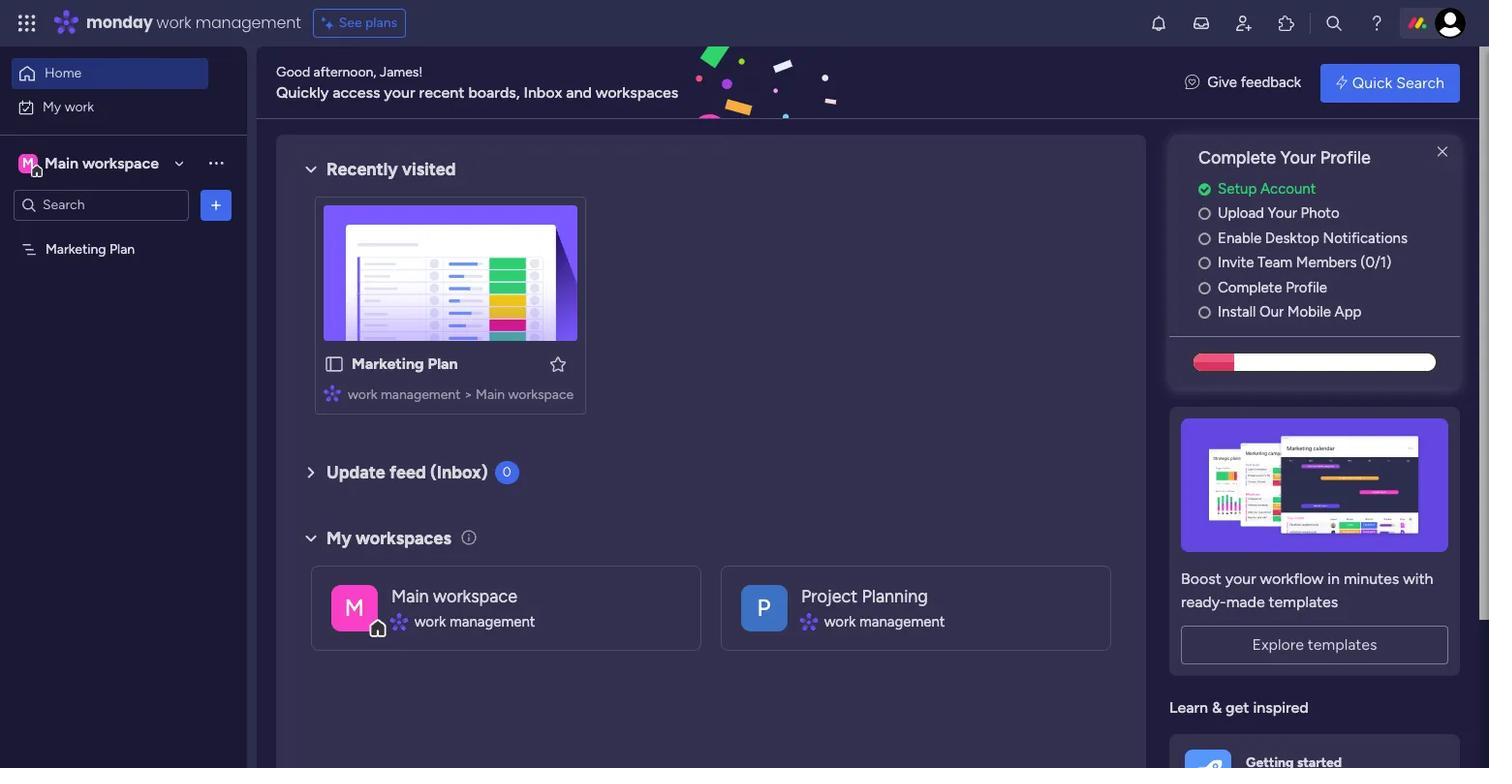 Task type: vqa. For each thing, say whether or not it's contained in the screenshot.
THE INSTALL
yes



Task type: describe. For each thing, give the bounding box(es) containing it.
1 vertical spatial workspace image
[[331, 585, 378, 631]]

recently visited
[[327, 159, 456, 180]]

explore templates
[[1252, 635, 1377, 654]]

enable desktop notifications link
[[1199, 228, 1460, 249]]

project
[[801, 586, 858, 607]]

explore
[[1252, 635, 1304, 654]]

inspired
[[1253, 698, 1309, 717]]

install our mobile app
[[1218, 304, 1362, 321]]

2 horizontal spatial main
[[476, 387, 505, 403]]

work up update
[[348, 387, 377, 403]]

recent
[[419, 83, 465, 101]]

add to favorites image
[[548, 354, 568, 374]]

complete profile
[[1218, 279, 1327, 296]]

getting started element
[[1169, 735, 1460, 768]]

1 vertical spatial workspaces
[[356, 528, 451, 549]]

1 vertical spatial plan
[[428, 355, 458, 373]]

account
[[1261, 180, 1316, 197]]

workspace selection element
[[18, 152, 162, 177]]

0 vertical spatial workspace image
[[18, 153, 38, 174]]

project planning
[[801, 586, 928, 607]]

your for upload
[[1268, 205, 1297, 222]]

setup
[[1218, 180, 1257, 197]]

templates inside 'button'
[[1308, 635, 1377, 654]]

your inside 'good afternoon, james! quickly access your recent boards, inbox and workspaces'
[[384, 83, 415, 101]]

profile inside complete profile link
[[1286, 279, 1327, 296]]

0
[[503, 464, 511, 481]]

work down project
[[824, 613, 856, 631]]

boost your workflow in minutes with ready-made templates
[[1181, 570, 1433, 611]]

recently
[[327, 159, 398, 180]]

see plans
[[339, 15, 397, 31]]

with
[[1403, 570, 1433, 588]]

select product image
[[17, 14, 37, 33]]

&
[[1212, 698, 1222, 717]]

members
[[1296, 254, 1357, 272]]

team
[[1258, 254, 1293, 272]]

1 horizontal spatial marketing
[[352, 355, 424, 373]]

work down my workspaces
[[414, 613, 446, 631]]

marketing plan inside list box
[[46, 241, 135, 257]]

complete your profile
[[1199, 147, 1371, 169]]

1 vertical spatial workspace
[[508, 387, 574, 403]]

open update feed (inbox) image
[[299, 461, 323, 484]]

inbox image
[[1192, 14, 1211, 33]]

desktop
[[1265, 229, 1320, 247]]

(0/1)
[[1361, 254, 1392, 272]]

install our mobile app link
[[1199, 302, 1460, 323]]

public board image
[[324, 354, 345, 375]]

main workspace inside workspace selection element
[[45, 154, 159, 172]]

get
[[1226, 698, 1249, 717]]

circle o image for complete
[[1199, 281, 1211, 295]]

invite
[[1218, 254, 1254, 272]]

(inbox)
[[430, 462, 488, 483]]

made
[[1226, 593, 1265, 611]]

complete profile link
[[1199, 277, 1460, 299]]

home
[[45, 65, 82, 81]]

work management > main workspace
[[348, 387, 574, 403]]

help image
[[1367, 14, 1387, 33]]

work management for p
[[824, 613, 945, 631]]

workspace options image
[[206, 153, 226, 173]]

my workspaces
[[327, 528, 451, 549]]

your for complete
[[1281, 147, 1316, 169]]

v2 user feedback image
[[1185, 72, 1200, 94]]

check circle image
[[1199, 182, 1211, 196]]

mobile
[[1287, 304, 1331, 321]]

templates inside boost your workflow in minutes with ready-made templates
[[1269, 593, 1338, 611]]

access
[[333, 83, 380, 101]]

update
[[327, 462, 385, 483]]

our
[[1260, 304, 1284, 321]]

my for my workspaces
[[327, 528, 352, 549]]



Task type: locate. For each thing, give the bounding box(es) containing it.
see
[[339, 15, 362, 31]]

1 horizontal spatial plan
[[428, 355, 458, 373]]

1 circle o image from the top
[[1199, 207, 1211, 221]]

workspace image
[[741, 585, 788, 631]]

complete up setup
[[1199, 147, 1276, 169]]

enable
[[1218, 229, 1262, 247]]

plan up work management > main workspace
[[428, 355, 458, 373]]

circle o image left install
[[1199, 306, 1211, 320]]

work right monday
[[157, 12, 191, 34]]

my work button
[[12, 92, 208, 123]]

circle o image down check circle image
[[1199, 207, 1211, 221]]

circle o image inside enable desktop notifications link
[[1199, 231, 1211, 246]]

Search in workspace field
[[41, 194, 162, 216]]

invite members image
[[1234, 14, 1254, 33]]

0 vertical spatial plan
[[109, 241, 135, 257]]

circle o image left enable
[[1199, 231, 1211, 246]]

search everything image
[[1325, 14, 1344, 33]]

1 circle o image from the top
[[1199, 231, 1211, 246]]

your down account
[[1268, 205, 1297, 222]]

marketing plan down the search in workspace field
[[46, 241, 135, 257]]

quickly
[[276, 83, 329, 101]]

quick search button
[[1321, 63, 1460, 102]]

enable desktop notifications
[[1218, 229, 1408, 247]]

m inside workspace selection element
[[22, 155, 34, 171]]

templates down workflow
[[1269, 593, 1338, 611]]

circle o image
[[1199, 207, 1211, 221], [1199, 281, 1211, 295]]

0 horizontal spatial main
[[45, 154, 79, 172]]

learn & get inspired
[[1169, 698, 1309, 717]]

boost
[[1181, 570, 1222, 588]]

0 vertical spatial m
[[22, 155, 34, 171]]

upload your photo link
[[1199, 203, 1460, 225]]

complete for complete your profile
[[1199, 147, 1276, 169]]

0 vertical spatial workspace
[[82, 154, 159, 172]]

plan down the search in workspace field
[[109, 241, 135, 257]]

templates
[[1269, 593, 1338, 611], [1308, 635, 1377, 654]]

james!
[[380, 63, 423, 80]]

option
[[0, 232, 247, 235]]

1 horizontal spatial m
[[345, 593, 364, 622]]

2 circle o image from the top
[[1199, 256, 1211, 271]]

2 vertical spatial circle o image
[[1199, 306, 1211, 320]]

and
[[566, 83, 592, 101]]

upload your photo
[[1218, 205, 1340, 222]]

m for the top workspace icon
[[22, 155, 34, 171]]

1 vertical spatial m
[[345, 593, 364, 622]]

your
[[384, 83, 415, 101], [1225, 570, 1256, 588]]

boards,
[[468, 83, 520, 101]]

marketing plan up work management > main workspace
[[352, 355, 458, 373]]

profile
[[1320, 147, 1371, 169], [1286, 279, 1327, 296]]

marketing
[[46, 241, 106, 257], [352, 355, 424, 373]]

planning
[[862, 586, 928, 607]]

m for workspace icon to the bottom
[[345, 593, 364, 622]]

quick
[[1352, 73, 1393, 92]]

0 vertical spatial main workspace
[[45, 154, 159, 172]]

1 work management from the left
[[414, 613, 535, 631]]

1 vertical spatial main workspace
[[391, 586, 517, 607]]

see plans button
[[313, 9, 406, 38]]

main workspace down my workspaces
[[391, 586, 517, 607]]

0 vertical spatial main
[[45, 154, 79, 172]]

quick search
[[1352, 73, 1445, 92]]

0 horizontal spatial marketing
[[46, 241, 106, 257]]

notifications image
[[1149, 14, 1169, 33]]

1 vertical spatial complete
[[1218, 279, 1282, 296]]

dapulse x slim image
[[1431, 140, 1454, 164]]

workspaces down update feed (inbox)
[[356, 528, 451, 549]]

close my workspaces image
[[299, 527, 323, 550]]

0 vertical spatial marketing
[[46, 241, 106, 257]]

1 horizontal spatial marketing plan
[[352, 355, 458, 373]]

visited
[[402, 159, 456, 180]]

circle o image inside complete profile link
[[1199, 281, 1211, 295]]

setup account link
[[1199, 178, 1460, 200]]

m
[[22, 155, 34, 171], [345, 593, 364, 622]]

p
[[758, 593, 771, 622]]

main
[[45, 154, 79, 172], [476, 387, 505, 403], [391, 586, 429, 607]]

2 vertical spatial workspace
[[433, 586, 517, 607]]

workspace image
[[18, 153, 38, 174], [331, 585, 378, 631]]

templates right explore
[[1308, 635, 1377, 654]]

plans
[[365, 15, 397, 31]]

1 vertical spatial main
[[476, 387, 505, 403]]

workspace
[[82, 154, 159, 172], [508, 387, 574, 403], [433, 586, 517, 607]]

options image
[[206, 195, 226, 215]]

1 vertical spatial circle o image
[[1199, 281, 1211, 295]]

1 horizontal spatial work management
[[824, 613, 945, 631]]

my inside button
[[43, 98, 61, 115]]

main workspace up the search in workspace field
[[45, 154, 159, 172]]

your up the made
[[1225, 570, 1256, 588]]

good
[[276, 63, 310, 80]]

search
[[1396, 73, 1445, 92]]

my for my work
[[43, 98, 61, 115]]

monday work management
[[86, 12, 301, 34]]

marketing plan
[[46, 241, 135, 257], [352, 355, 458, 373]]

2 circle o image from the top
[[1199, 281, 1211, 295]]

0 vertical spatial circle o image
[[1199, 207, 1211, 221]]

0 vertical spatial workspaces
[[596, 83, 679, 101]]

main down my workspaces
[[391, 586, 429, 607]]

your
[[1281, 147, 1316, 169], [1268, 205, 1297, 222]]

complete
[[1199, 147, 1276, 169], [1218, 279, 1282, 296]]

0 vertical spatial your
[[384, 83, 415, 101]]

0 vertical spatial my
[[43, 98, 61, 115]]

work inside my work button
[[65, 98, 94, 115]]

workflow
[[1260, 570, 1324, 588]]

my
[[43, 98, 61, 115], [327, 528, 352, 549]]

notifications
[[1323, 229, 1408, 247]]

circle o image
[[1199, 231, 1211, 246], [1199, 256, 1211, 271], [1199, 306, 1211, 320]]

app
[[1335, 304, 1362, 321]]

marketing inside list box
[[46, 241, 106, 257]]

home button
[[12, 58, 208, 89]]

1 vertical spatial circle o image
[[1199, 256, 1211, 271]]

install
[[1218, 304, 1256, 321]]

0 horizontal spatial my
[[43, 98, 61, 115]]

0 horizontal spatial marketing plan
[[46, 241, 135, 257]]

minutes
[[1344, 570, 1399, 588]]

0 vertical spatial templates
[[1269, 593, 1338, 611]]

templates image image
[[1187, 418, 1443, 552]]

update feed (inbox)
[[327, 462, 488, 483]]

0 vertical spatial complete
[[1199, 147, 1276, 169]]

inbox
[[524, 83, 562, 101]]

work management
[[414, 613, 535, 631], [824, 613, 945, 631]]

good afternoon, james! quickly access your recent boards, inbox and workspaces
[[276, 63, 679, 101]]

2 work management from the left
[[824, 613, 945, 631]]

v2 bolt switch image
[[1336, 72, 1348, 94]]

>
[[464, 387, 472, 403]]

0 horizontal spatial workspace image
[[18, 153, 38, 174]]

0 horizontal spatial work management
[[414, 613, 535, 631]]

0 horizontal spatial workspaces
[[356, 528, 451, 549]]

james peterson image
[[1435, 8, 1466, 39]]

circle o image for invite
[[1199, 256, 1211, 271]]

circle o image left "invite"
[[1199, 256, 1211, 271]]

circle o image inside install our mobile app 'link'
[[1199, 306, 1211, 320]]

0 vertical spatial marketing plan
[[46, 241, 135, 257]]

workspaces right and
[[596, 83, 679, 101]]

feedback
[[1241, 74, 1301, 91]]

1 horizontal spatial workspaces
[[596, 83, 679, 101]]

marketing down the search in workspace field
[[46, 241, 106, 257]]

0 vertical spatial your
[[1281, 147, 1316, 169]]

apps image
[[1277, 14, 1296, 33]]

your down james!
[[384, 83, 415, 101]]

1 vertical spatial your
[[1225, 570, 1256, 588]]

my down home on the top left
[[43, 98, 61, 115]]

invite team members (0/1) link
[[1199, 252, 1460, 274]]

0 horizontal spatial your
[[384, 83, 415, 101]]

my right close my workspaces image
[[327, 528, 352, 549]]

setup account
[[1218, 180, 1316, 197]]

my work
[[43, 98, 94, 115]]

1 vertical spatial my
[[327, 528, 352, 549]]

profile up setup account link
[[1320, 147, 1371, 169]]

feed
[[390, 462, 426, 483]]

profile down 'invite team members (0/1)'
[[1286, 279, 1327, 296]]

1 horizontal spatial workspace image
[[331, 585, 378, 631]]

ready-
[[1181, 593, 1226, 611]]

plan
[[109, 241, 135, 257], [428, 355, 458, 373]]

monday
[[86, 12, 153, 34]]

main down my work
[[45, 154, 79, 172]]

1 horizontal spatial main
[[391, 586, 429, 607]]

close recently visited image
[[299, 158, 323, 181]]

work
[[157, 12, 191, 34], [65, 98, 94, 115], [348, 387, 377, 403], [414, 613, 446, 631], [824, 613, 856, 631]]

invite team members (0/1)
[[1218, 254, 1392, 272]]

work management for m
[[414, 613, 535, 631]]

1 vertical spatial your
[[1268, 205, 1297, 222]]

0 vertical spatial circle o image
[[1199, 231, 1211, 246]]

give feedback
[[1208, 74, 1301, 91]]

0 horizontal spatial m
[[22, 155, 34, 171]]

upload
[[1218, 205, 1264, 222]]

0 vertical spatial profile
[[1320, 147, 1371, 169]]

3 circle o image from the top
[[1199, 306, 1211, 320]]

circle o image for upload
[[1199, 207, 1211, 221]]

2 vertical spatial main
[[391, 586, 429, 607]]

give
[[1208, 74, 1237, 91]]

your inside boost your workflow in minutes with ready-made templates
[[1225, 570, 1256, 588]]

0 horizontal spatial main workspace
[[45, 154, 159, 172]]

main right >
[[476, 387, 505, 403]]

learn
[[1169, 698, 1208, 717]]

circle o image inside upload your photo link
[[1199, 207, 1211, 221]]

complete for complete profile
[[1218, 279, 1282, 296]]

workspaces inside 'good afternoon, james! quickly access your recent boards, inbox and workspaces'
[[596, 83, 679, 101]]

1 horizontal spatial your
[[1225, 570, 1256, 588]]

marketing right public board icon
[[352, 355, 424, 373]]

in
[[1328, 570, 1340, 588]]

afternoon,
[[313, 63, 376, 80]]

circle o image inside invite team members (0/1) link
[[1199, 256, 1211, 271]]

marketing plan list box
[[0, 229, 247, 527]]

main inside workspace selection element
[[45, 154, 79, 172]]

1 horizontal spatial my
[[327, 528, 352, 549]]

circle o image for enable
[[1199, 231, 1211, 246]]

work down home on the top left
[[65, 98, 94, 115]]

your up account
[[1281, 147, 1316, 169]]

1 vertical spatial profile
[[1286, 279, 1327, 296]]

main workspace
[[45, 154, 159, 172], [391, 586, 517, 607]]

1 vertical spatial marketing
[[352, 355, 424, 373]]

complete up install
[[1218, 279, 1282, 296]]

workspaces
[[596, 83, 679, 101], [356, 528, 451, 549]]

management
[[195, 12, 301, 34], [381, 387, 461, 403], [450, 613, 535, 631], [860, 613, 945, 631]]

1 horizontal spatial main workspace
[[391, 586, 517, 607]]

1 vertical spatial templates
[[1308, 635, 1377, 654]]

photo
[[1301, 205, 1340, 222]]

explore templates button
[[1181, 626, 1449, 664]]

plan inside the marketing plan list box
[[109, 241, 135, 257]]

circle o image for install
[[1199, 306, 1211, 320]]

circle o image left complete profile
[[1199, 281, 1211, 295]]

0 horizontal spatial plan
[[109, 241, 135, 257]]

1 vertical spatial marketing plan
[[352, 355, 458, 373]]



